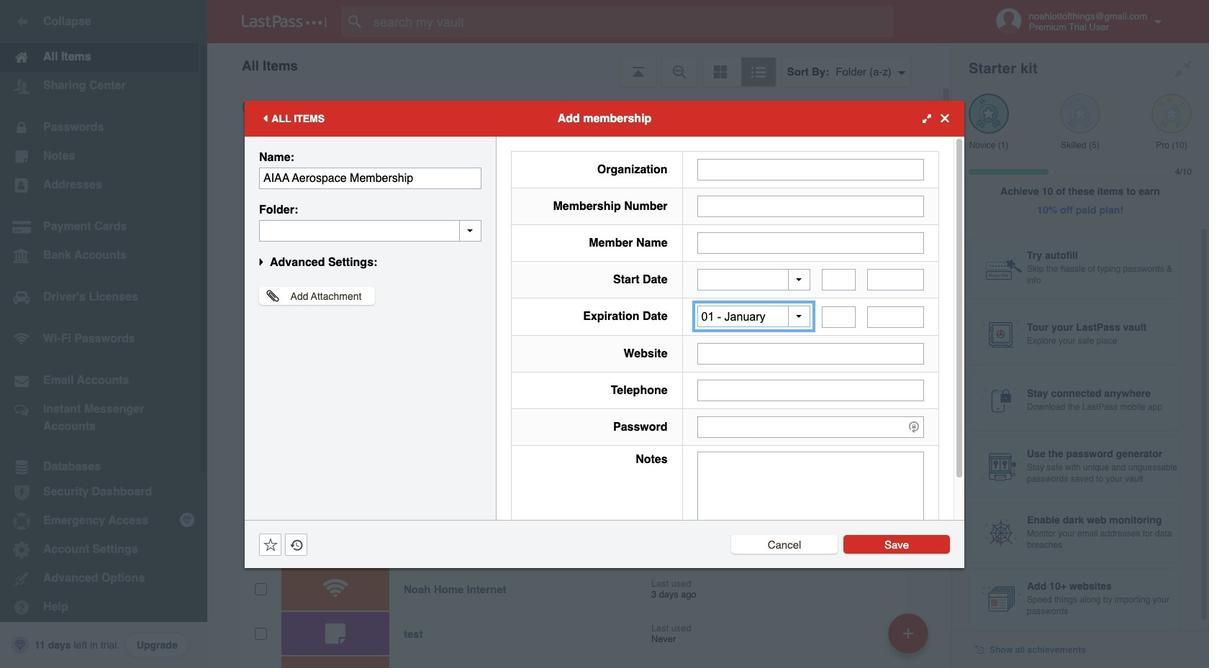 Task type: vqa. For each thing, say whether or not it's contained in the screenshot.
"New item" "ELEMENT"
no



Task type: describe. For each thing, give the bounding box(es) containing it.
lastpass image
[[242, 15, 327, 28]]

vault options navigation
[[207, 43, 951, 86]]

new item navigation
[[883, 610, 937, 669]]

new item image
[[903, 629, 913, 639]]



Task type: locate. For each thing, give the bounding box(es) containing it.
None text field
[[259, 167, 481, 189], [259, 220, 481, 241], [822, 269, 856, 291], [697, 343, 924, 365], [259, 167, 481, 189], [259, 220, 481, 241], [822, 269, 856, 291], [697, 343, 924, 365]]

main navigation navigation
[[0, 0, 207, 669]]

dialog
[[245, 100, 964, 568]]

Search search field
[[341, 6, 916, 37]]

None password field
[[697, 416, 924, 438]]

search my vault text field
[[341, 6, 916, 37]]

None text field
[[697, 159, 924, 180], [697, 195, 924, 217], [697, 232, 924, 254], [867, 269, 924, 291], [822, 306, 856, 328], [867, 306, 924, 328], [697, 380, 924, 401], [697, 452, 924, 541], [697, 159, 924, 180], [697, 195, 924, 217], [697, 232, 924, 254], [867, 269, 924, 291], [822, 306, 856, 328], [867, 306, 924, 328], [697, 380, 924, 401], [697, 452, 924, 541]]



